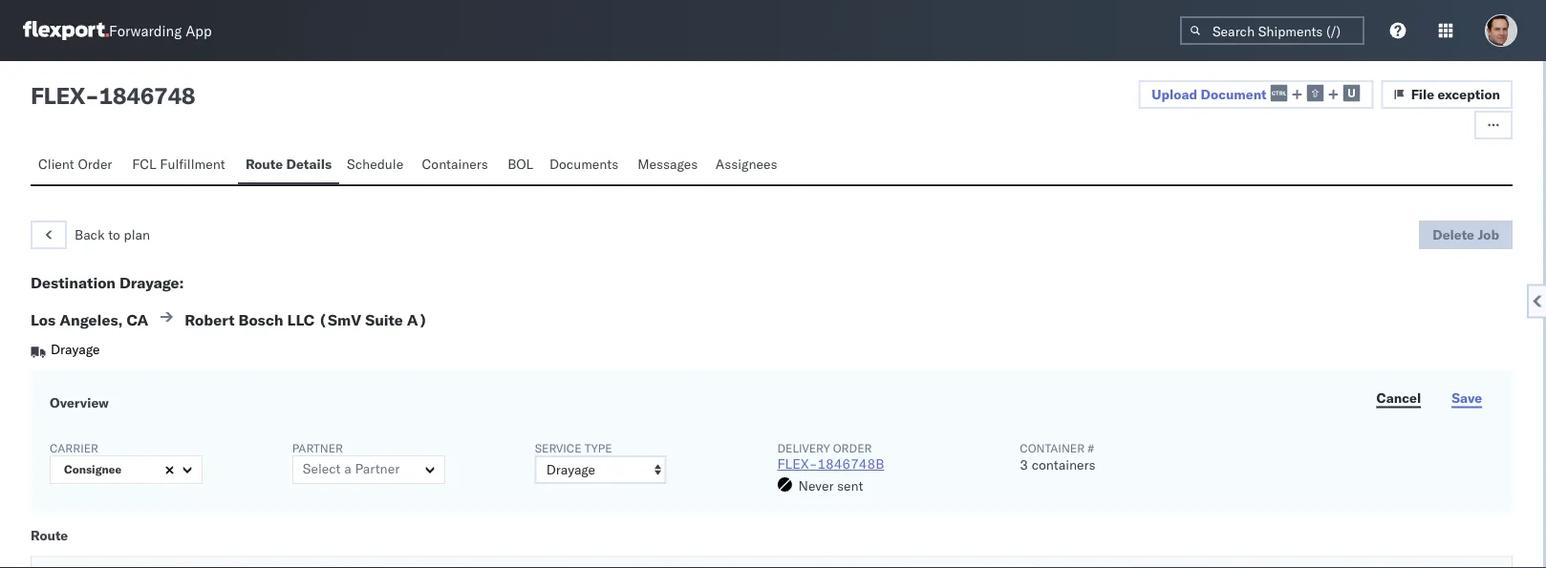 Task type: describe. For each thing, give the bounding box(es) containing it.
upload document button
[[1139, 80, 1374, 109]]

select a partner
[[303, 461, 400, 478]]

flex-
[[778, 456, 818, 473]]

file
[[1412, 86, 1435, 103]]

destination drayage:
[[31, 273, 184, 293]]

1846748
[[99, 81, 195, 110]]

route for route details
[[246, 156, 283, 173]]

a
[[344, 461, 352, 478]]

containers
[[422, 156, 488, 173]]

fcl fulfillment
[[132, 156, 225, 173]]

consignee
[[64, 462, 122, 477]]

-
[[85, 81, 99, 110]]

llc
[[287, 311, 315, 330]]

documents button
[[542, 147, 630, 185]]

destination
[[31, 273, 116, 293]]

upload
[[1152, 86, 1198, 102]]

angeles,
[[59, 311, 123, 330]]

los
[[31, 311, 56, 330]]

#
[[1088, 441, 1095, 456]]

exception
[[1438, 86, 1501, 103]]

route details button
[[238, 147, 339, 185]]

document
[[1201, 86, 1267, 102]]

bol button
[[500, 147, 542, 185]]

flexport. image
[[23, 21, 109, 40]]

fulfillment
[[160, 156, 225, 173]]

1846748b
[[818, 456, 885, 473]]

overview
[[50, 395, 109, 412]]

Search Shipments (/) text field
[[1181, 16, 1365, 45]]

never sent
[[799, 478, 864, 494]]

upload document
[[1152, 86, 1267, 102]]

order
[[833, 441, 872, 456]]

1 vertical spatial partner
[[355, 461, 400, 478]]

fcl fulfillment button
[[125, 147, 238, 185]]

save button
[[1441, 384, 1494, 413]]

delivery
[[778, 441, 830, 456]]

suite
[[365, 311, 403, 330]]

documents
[[550, 156, 619, 173]]

flex - 1846748
[[31, 81, 195, 110]]

select
[[303, 461, 341, 478]]

containers
[[1032, 457, 1096, 474]]

delivery order
[[778, 441, 872, 456]]

schedule
[[347, 156, 404, 173]]

client order button
[[31, 147, 125, 185]]

sent
[[837, 478, 864, 494]]

ca
[[127, 311, 149, 330]]

details
[[286, 156, 332, 173]]



Task type: vqa. For each thing, say whether or not it's contained in the screenshot.
Bosch
yes



Task type: locate. For each thing, give the bounding box(es) containing it.
route for route
[[31, 527, 68, 544]]

app
[[186, 22, 212, 40]]

partner right a
[[355, 461, 400, 478]]

carrier
[[50, 441, 99, 456]]

3
[[1020, 457, 1029, 474]]

flex
[[31, 81, 85, 110]]

client
[[38, 156, 74, 173]]

bosch
[[239, 311, 284, 330]]

0 horizontal spatial partner
[[292, 441, 343, 456]]

robert
[[185, 311, 235, 330]]

(smv
[[319, 311, 362, 330]]

client order
[[38, 156, 112, 173]]

messages button
[[630, 147, 708, 185]]

assignees
[[716, 156, 778, 173]]

file exception button
[[1382, 80, 1513, 109], [1382, 80, 1513, 109]]

schedule button
[[339, 147, 414, 185]]

route down consignee
[[31, 527, 68, 544]]

order
[[78, 156, 112, 173]]

save
[[1452, 390, 1483, 406]]

back
[[75, 227, 105, 243]]

forwarding
[[109, 22, 182, 40]]

bol
[[508, 156, 534, 173]]

partner up select
[[292, 441, 343, 456]]

1 horizontal spatial partner
[[355, 461, 400, 478]]

drayage
[[51, 341, 100, 358]]

los angeles, ca
[[31, 311, 149, 330]]

type
[[585, 441, 612, 456]]

0 horizontal spatial route
[[31, 527, 68, 544]]

messages
[[638, 156, 698, 173]]

to
[[108, 227, 120, 243]]

1 horizontal spatial route
[[246, 156, 283, 173]]

0 vertical spatial partner
[[292, 441, 343, 456]]

fcl
[[132, 156, 156, 173]]

route left the details
[[246, 156, 283, 173]]

flex-1846748b button
[[778, 456, 885, 473]]

service
[[535, 441, 582, 456]]

forwarding app link
[[23, 21, 212, 40]]

service type
[[535, 441, 612, 456]]

cancel button
[[1366, 384, 1433, 413]]

robert bosch llc (smv suite a)
[[185, 311, 428, 330]]

never
[[799, 478, 834, 494]]

cancel
[[1377, 390, 1422, 406]]

forwarding app
[[109, 22, 212, 40]]

back to plan
[[75, 227, 150, 243]]

flex-1846748b
[[778, 456, 885, 473]]

container
[[1020, 441, 1085, 456]]

partner
[[292, 441, 343, 456], [355, 461, 400, 478]]

file exception
[[1412, 86, 1501, 103]]

assignees button
[[708, 147, 789, 185]]

drayage:
[[120, 273, 184, 293]]

route
[[246, 156, 283, 173], [31, 527, 68, 544]]

container # 3 containers
[[1020, 441, 1096, 474]]

a)
[[407, 311, 428, 330]]

0 vertical spatial route
[[246, 156, 283, 173]]

containers button
[[414, 147, 500, 185]]

1 vertical spatial route
[[31, 527, 68, 544]]

route inside button
[[246, 156, 283, 173]]

route details
[[246, 156, 332, 173]]

plan
[[124, 227, 150, 243]]



